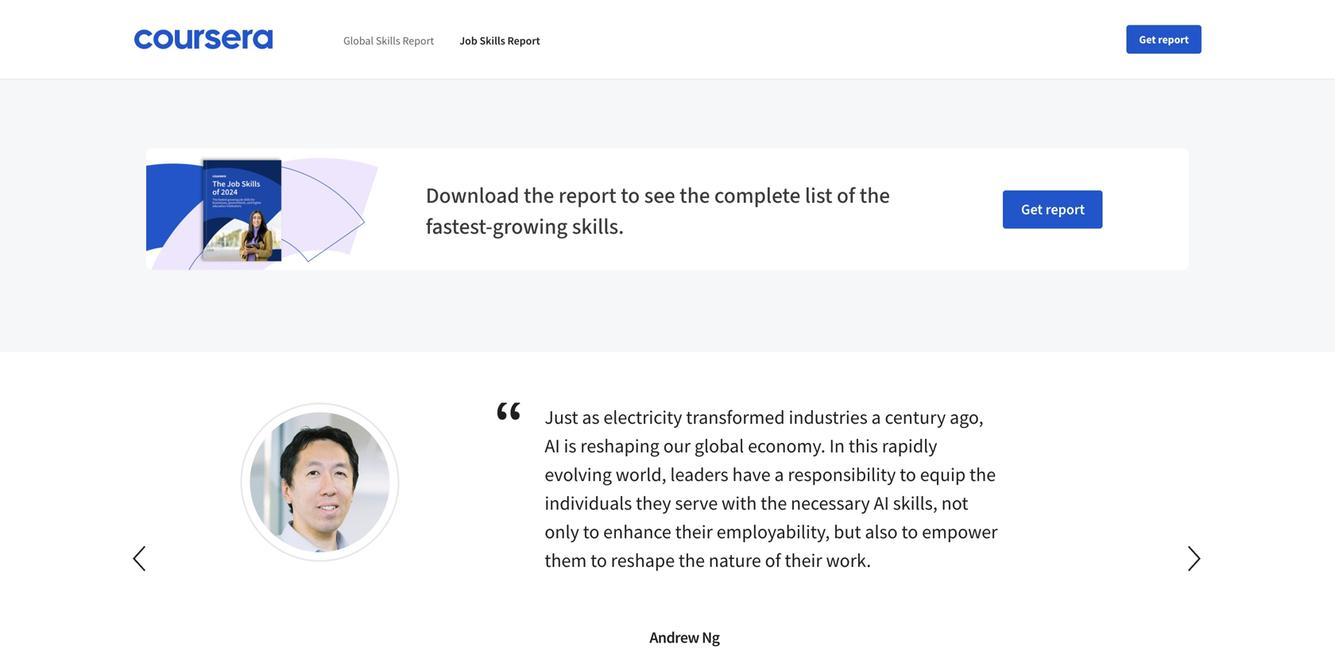 Task type: vqa. For each thing, say whether or not it's contained in the screenshot.
The Banner navigation
no



Task type: describe. For each thing, give the bounding box(es) containing it.
economy.
[[748, 434, 826, 458]]

report for job skills report
[[508, 34, 540, 48]]

reshape
[[611, 548, 675, 572]]

global skills report
[[344, 34, 434, 48]]

necessary
[[791, 491, 870, 515]]

andrew ng image
[[250, 412, 390, 560]]

report for global skills report
[[403, 34, 434, 48]]

this
[[849, 434, 879, 458]]

of
[[765, 548, 781, 572]]

responsibility
[[788, 463, 896, 486]]

skills,
[[893, 491, 938, 515]]

0 horizontal spatial a
[[775, 463, 784, 486]]

also
[[865, 520, 898, 544]]

in
[[830, 434, 845, 458]]

with
[[722, 491, 757, 515]]

ng
[[702, 628, 720, 647]]

our
[[664, 434, 691, 458]]

empower
[[922, 520, 998, 544]]

get
[[1140, 32, 1156, 47]]

get report button
[[1127, 25, 1202, 54]]

reshaping
[[581, 434, 660, 458]]

not
[[942, 491, 969, 515]]

employability,
[[717, 520, 830, 544]]

go to previous slide image
[[122, 540, 160, 578]]

global skills report link
[[344, 34, 434, 48]]

just as electricity transformed industries a century ago, ai is reshaping our global economy. in this rapidly evolving world, leaders have a responsibility to equip the individuals they serve with the necessary ai skills, not only to enhance their employability, but also to empower them to reshape the nature of their work.
[[545, 405, 998, 572]]

1 horizontal spatial ai
[[874, 491, 890, 515]]

go to previous slide image
[[133, 546, 146, 571]]

as
[[582, 405, 600, 429]]

them
[[545, 548, 587, 572]]

have
[[733, 463, 771, 486]]

evolving
[[545, 463, 612, 486]]

work.
[[827, 548, 872, 572]]

andrew ng
[[650, 628, 720, 647]]

job skills report link
[[460, 34, 540, 48]]

equip
[[921, 463, 966, 486]]



Task type: locate. For each thing, give the bounding box(es) containing it.
enhance
[[604, 520, 672, 544]]

skills for job
[[480, 34, 505, 48]]

skills right job
[[480, 34, 505, 48]]

a
[[872, 405, 882, 429], [775, 463, 784, 486]]

their right of
[[785, 548, 823, 572]]

1 vertical spatial ai
[[874, 491, 890, 515]]

report left job
[[403, 34, 434, 48]]

their
[[676, 520, 713, 544], [785, 548, 823, 572]]

century
[[885, 405, 946, 429]]

the right equip
[[970, 463, 996, 486]]

rapidly
[[882, 434, 938, 458]]

but
[[834, 520, 862, 544]]

1 skills from the left
[[376, 34, 400, 48]]

ai up also
[[874, 491, 890, 515]]

the left nature
[[679, 548, 705, 572]]

report right job
[[508, 34, 540, 48]]

0 horizontal spatial the
[[679, 548, 705, 572]]

a right have
[[775, 463, 784, 486]]

to right also
[[902, 520, 919, 544]]

electricity
[[604, 405, 683, 429]]

only
[[545, 520, 579, 544]]

0 vertical spatial ai
[[545, 434, 560, 458]]

nature
[[709, 548, 762, 572]]

1 horizontal spatial report
[[508, 34, 540, 48]]

individuals
[[545, 491, 632, 515]]

to down rapidly
[[900, 463, 917, 486]]

0 horizontal spatial skills
[[376, 34, 400, 48]]

global
[[344, 34, 374, 48]]

report
[[403, 34, 434, 48], [508, 34, 540, 48]]

serve
[[675, 491, 718, 515]]

go to next slide image
[[1176, 540, 1214, 578]]

world,
[[616, 463, 667, 486]]

0 vertical spatial the
[[970, 463, 996, 486]]

global
[[695, 434, 744, 458]]

0 vertical spatial their
[[676, 520, 713, 544]]

industries
[[789, 405, 868, 429]]

is
[[564, 434, 577, 458]]

1 vertical spatial a
[[775, 463, 784, 486]]

1 horizontal spatial the
[[761, 491, 787, 515]]

ai
[[545, 434, 560, 458], [874, 491, 890, 515]]

coursera logo image
[[134, 29, 274, 49]]

transformed
[[686, 405, 785, 429]]

0 horizontal spatial their
[[676, 520, 713, 544]]

2 skills from the left
[[480, 34, 505, 48]]

skills
[[376, 34, 400, 48], [480, 34, 505, 48]]

0 horizontal spatial ai
[[545, 434, 560, 458]]

report
[[1159, 32, 1190, 47]]

to
[[900, 463, 917, 486], [583, 520, 600, 544], [902, 520, 919, 544], [591, 548, 607, 572]]

1 horizontal spatial their
[[785, 548, 823, 572]]

ago,
[[950, 405, 984, 429]]

a up this
[[872, 405, 882, 429]]

ai left is
[[545, 434, 560, 458]]

skills for global
[[376, 34, 400, 48]]

1 report from the left
[[403, 34, 434, 48]]

to right them
[[591, 548, 607, 572]]

1 horizontal spatial a
[[872, 405, 882, 429]]

their down serve
[[676, 520, 713, 544]]

andrew
[[650, 628, 699, 647]]

1 vertical spatial their
[[785, 548, 823, 572]]

job skills report
[[460, 34, 540, 48]]

to down individuals
[[583, 520, 600, 544]]

job
[[460, 34, 478, 48]]

0 horizontal spatial report
[[403, 34, 434, 48]]

leaders
[[671, 463, 729, 486]]

1 horizontal spatial skills
[[480, 34, 505, 48]]

2 report from the left
[[508, 34, 540, 48]]

the up employability,
[[761, 491, 787, 515]]

0 vertical spatial a
[[872, 405, 882, 429]]

2 vertical spatial the
[[679, 548, 705, 572]]

2 horizontal spatial the
[[970, 463, 996, 486]]

skills right global
[[376, 34, 400, 48]]

1 vertical spatial the
[[761, 491, 787, 515]]

get report
[[1140, 32, 1190, 47]]

they
[[636, 491, 672, 515]]

the
[[970, 463, 996, 486], [761, 491, 787, 515], [679, 548, 705, 572]]

just
[[545, 405, 579, 429]]



